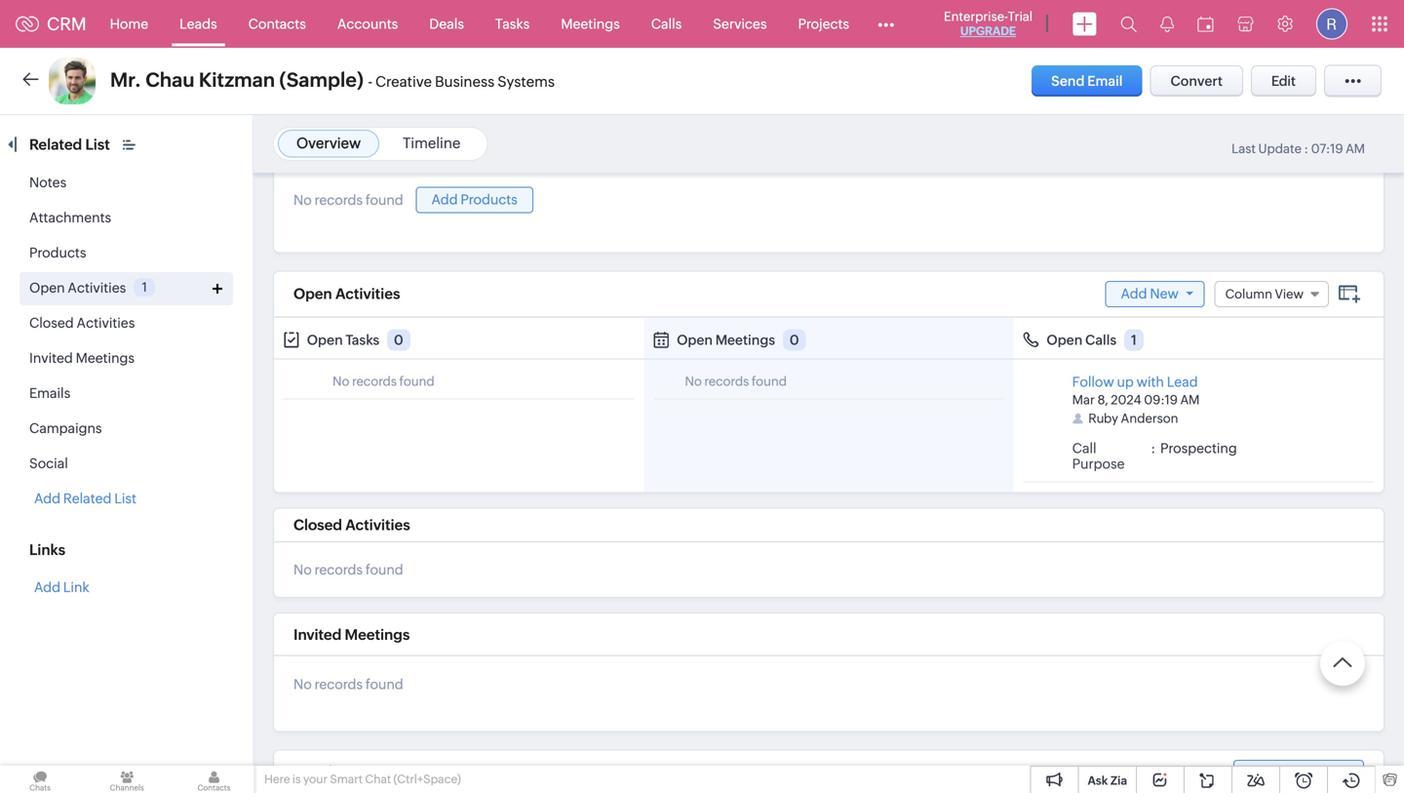 Task type: locate. For each thing, give the bounding box(es) containing it.
emails up campaigns "link" at the bottom
[[29, 385, 70, 401]]

add products link
[[416, 187, 533, 213]]

2 0 from the left
[[790, 332, 800, 348]]

0 horizontal spatial products
[[29, 245, 86, 260]]

0 vertical spatial emails
[[29, 385, 70, 401]]

list
[[85, 136, 110, 153], [114, 491, 136, 506]]

create menu element
[[1061, 0, 1109, 47]]

0 horizontal spatial 0
[[394, 332, 404, 348]]

last
[[1232, 141, 1256, 156]]

open activities up the open tasks
[[294, 285, 400, 302]]

1 vertical spatial list
[[114, 491, 136, 506]]

email
[[1088, 73, 1123, 89]]

1 horizontal spatial products
[[461, 192, 518, 207]]

1
[[142, 280, 147, 294], [1131, 332, 1137, 348]]

:
[[1305, 141, 1309, 156], [1151, 440, 1156, 456]]

notes
[[29, 175, 67, 190]]

1 vertical spatial am
[[1181, 392, 1200, 407]]

closed activities
[[29, 315, 135, 331], [294, 516, 410, 533]]

1 0 from the left
[[394, 332, 404, 348]]

kitzman
[[199, 69, 275, 91]]

0 vertical spatial :
[[1305, 141, 1309, 156]]

07:19
[[1312, 141, 1344, 156]]

1 vertical spatial closed activities
[[294, 516, 410, 533]]

0 horizontal spatial 1
[[142, 280, 147, 294]]

0 vertical spatial tasks
[[495, 16, 530, 32]]

add left the link in the bottom left of the page
[[34, 579, 60, 595]]

0 vertical spatial closed
[[29, 315, 74, 331]]

related up notes
[[29, 136, 82, 153]]

open activities
[[29, 280, 126, 296], [294, 285, 400, 302]]

0 right 'open meetings'
[[790, 332, 800, 348]]

is
[[293, 773, 301, 786]]

1 vertical spatial tasks
[[346, 332, 380, 348]]

related list
[[29, 136, 113, 153]]

1 up follow up with lead link
[[1131, 332, 1137, 348]]

leads
[[180, 16, 217, 32]]

0 vertical spatial products
[[461, 192, 518, 207]]

0 vertical spatial invited meetings
[[29, 350, 135, 366]]

business
[[435, 73, 495, 90]]

emails right here
[[294, 763, 339, 780]]

products down the timeline link
[[461, 192, 518, 207]]

add left new
[[1121, 286, 1148, 301]]

tasks
[[495, 16, 530, 32], [346, 332, 380, 348]]

1 horizontal spatial :
[[1305, 141, 1309, 156]]

0 vertical spatial list
[[85, 136, 110, 153]]

update
[[1259, 141, 1302, 156]]

-
[[368, 73, 373, 90]]

send
[[1052, 73, 1085, 89]]

1 vertical spatial :
[[1151, 440, 1156, 456]]

1 horizontal spatial 0
[[790, 332, 800, 348]]

: prospecting
[[1151, 440, 1238, 456]]

0 right the open tasks
[[394, 332, 404, 348]]

send email
[[1052, 73, 1123, 89]]

closed
[[29, 315, 74, 331], [294, 516, 342, 533]]

meetings link
[[546, 0, 636, 47]]

calls
[[651, 16, 682, 32], [1086, 332, 1117, 348]]

open tasks
[[307, 332, 380, 348]]

0 vertical spatial calls
[[651, 16, 682, 32]]

0 for tasks
[[394, 332, 404, 348]]

0 vertical spatial invited
[[29, 350, 73, 366]]

8,
[[1098, 392, 1109, 407]]

services link
[[698, 0, 783, 47]]

1 horizontal spatial am
[[1346, 141, 1366, 156]]

ruby
[[1089, 411, 1119, 426]]

0 horizontal spatial emails
[[29, 385, 70, 401]]

1 horizontal spatial invited
[[294, 626, 342, 643]]

your
[[303, 773, 328, 786]]

1 horizontal spatial tasks
[[495, 16, 530, 32]]

1 vertical spatial invited
[[294, 626, 342, 643]]

: down anderson
[[1151, 440, 1156, 456]]

services
[[713, 16, 767, 32]]

follow
[[1073, 374, 1115, 390]]

calls left the services
[[651, 16, 682, 32]]

crm
[[47, 14, 86, 34]]

invited
[[29, 350, 73, 366], [294, 626, 342, 643]]

add inside the add products link
[[432, 192, 458, 207]]

logo image
[[16, 16, 39, 32]]

home link
[[94, 0, 164, 47]]

1 vertical spatial emails
[[294, 763, 339, 780]]

add for add products
[[432, 192, 458, 207]]

add down social link
[[34, 491, 60, 506]]

am
[[1346, 141, 1366, 156], [1181, 392, 1200, 407]]

follow up with lead mar 8, 2024 09:19 am
[[1073, 374, 1200, 407]]

crm link
[[16, 14, 86, 34]]

anderson
[[1121, 411, 1179, 426]]

create menu image
[[1073, 12, 1097, 36]]

products down attachments
[[29, 245, 86, 260]]

no
[[294, 192, 312, 208], [333, 374, 350, 389], [685, 374, 702, 389], [294, 562, 312, 577], [294, 677, 312, 692]]

1 right open activities link
[[142, 280, 147, 294]]

0 horizontal spatial invited
[[29, 350, 73, 366]]

1 horizontal spatial list
[[114, 491, 136, 506]]

timeline link
[[403, 135, 461, 152]]

0
[[394, 332, 404, 348], [790, 332, 800, 348]]

ask
[[1088, 774, 1108, 787]]

add down the timeline link
[[432, 192, 458, 207]]

accounts
[[337, 16, 398, 32]]

1 vertical spatial calls
[[1086, 332, 1117, 348]]

profile element
[[1305, 0, 1360, 47]]

0 vertical spatial am
[[1346, 141, 1366, 156]]

products link
[[29, 245, 86, 260]]

convert
[[1171, 73, 1223, 89]]

overview
[[297, 135, 361, 152]]

emails
[[29, 385, 70, 401], [294, 763, 339, 780]]

meetings
[[561, 16, 620, 32], [716, 332, 776, 348], [76, 350, 135, 366], [345, 626, 410, 643]]

overview link
[[297, 135, 361, 152]]

0 horizontal spatial list
[[85, 136, 110, 153]]

add for add link
[[34, 579, 60, 595]]

1 horizontal spatial closed activities
[[294, 516, 410, 533]]

0 horizontal spatial closed activities
[[29, 315, 135, 331]]

invited meetings
[[29, 350, 135, 366], [294, 626, 410, 643]]

purpose
[[1073, 456, 1125, 472]]

1 horizontal spatial closed
[[294, 516, 342, 533]]

add
[[432, 192, 458, 207], [1121, 286, 1148, 301], [34, 491, 60, 506], [34, 579, 60, 595]]

am right 07:19
[[1346, 141, 1366, 156]]

found
[[366, 192, 404, 208], [399, 374, 435, 389], [752, 374, 787, 389], [366, 562, 404, 577], [366, 677, 404, 692]]

calls up follow
[[1086, 332, 1117, 348]]

profile image
[[1317, 8, 1348, 40]]

smart
[[330, 773, 363, 786]]

open activities up closed activities link
[[29, 280, 126, 296]]

Column View field
[[1215, 281, 1330, 307]]

enterprise-trial upgrade
[[944, 9, 1033, 38]]

call
[[1073, 440, 1097, 456]]

records
[[315, 192, 363, 208], [352, 374, 397, 389], [705, 374, 749, 389], [315, 562, 363, 577], [315, 677, 363, 692]]

1 horizontal spatial invited meetings
[[294, 626, 410, 643]]

related down social
[[63, 491, 112, 506]]

column
[[1226, 287, 1273, 301]]

no records found
[[294, 192, 404, 208], [333, 374, 435, 389], [685, 374, 787, 389], [294, 562, 404, 577], [294, 677, 404, 692]]

: left 07:19
[[1305, 141, 1309, 156]]

prospecting
[[1161, 440, 1238, 456]]

signals element
[[1149, 0, 1186, 48]]

am down lead
[[1181, 392, 1200, 407]]

calls link
[[636, 0, 698, 47]]

0 horizontal spatial am
[[1181, 392, 1200, 407]]

1 vertical spatial 1
[[1131, 332, 1137, 348]]



Task type: vqa. For each thing, say whether or not it's contained in the screenshot.
Products LINK
yes



Task type: describe. For each thing, give the bounding box(es) containing it.
mar
[[1073, 392, 1095, 407]]

open meetings
[[677, 332, 776, 348]]

attachments
[[29, 210, 111, 225]]

emails link
[[29, 385, 70, 401]]

invited meetings link
[[29, 350, 135, 366]]

0 vertical spatial closed activities
[[29, 315, 135, 331]]

projects
[[798, 16, 850, 32]]

chau
[[146, 69, 195, 91]]

call purpose
[[1073, 440, 1125, 472]]

deals link
[[414, 0, 480, 47]]

0 vertical spatial 1
[[142, 280, 147, 294]]

edit button
[[1251, 65, 1317, 97]]

calendar image
[[1198, 16, 1214, 32]]

here
[[264, 773, 290, 786]]

links
[[29, 541, 65, 558]]

1 horizontal spatial open activities
[[294, 285, 400, 302]]

social
[[29, 456, 68, 471]]

2024
[[1111, 392, 1142, 407]]

1 horizontal spatial calls
[[1086, 332, 1117, 348]]

1 vertical spatial products
[[29, 245, 86, 260]]

meetings inside meetings link
[[561, 16, 620, 32]]

add for add new
[[1121, 286, 1148, 301]]

attachments link
[[29, 210, 111, 225]]

Other Modules field
[[865, 8, 907, 40]]

1 horizontal spatial emails
[[294, 763, 339, 780]]

convert button
[[1151, 65, 1244, 97]]

creative
[[376, 73, 432, 90]]

column view
[[1226, 287, 1304, 301]]

trial
[[1008, 9, 1033, 24]]

leads link
[[164, 0, 233, 47]]

systems
[[498, 73, 555, 90]]

mr.
[[110, 69, 141, 91]]

open calls
[[1047, 332, 1117, 348]]

contacts
[[248, 16, 306, 32]]

0 horizontal spatial closed
[[29, 315, 74, 331]]

mr. chau kitzman (sample) - creative business systems
[[110, 69, 555, 91]]

ruby anderson
[[1089, 411, 1179, 426]]

search image
[[1121, 16, 1137, 32]]

campaigns link
[[29, 420, 102, 436]]

add new
[[1121, 286, 1179, 301]]

view
[[1275, 287, 1304, 301]]

signals image
[[1161, 16, 1174, 32]]

contacts link
[[233, 0, 322, 47]]

notes link
[[29, 175, 67, 190]]

up
[[1117, 374, 1134, 390]]

home
[[110, 16, 148, 32]]

add related list
[[34, 491, 136, 506]]

(ctrl+space)
[[394, 773, 461, 786]]

search element
[[1109, 0, 1149, 48]]

1 horizontal spatial 1
[[1131, 332, 1137, 348]]

social link
[[29, 456, 68, 471]]

1 vertical spatial closed
[[294, 516, 342, 533]]

1 vertical spatial related
[[63, 491, 112, 506]]

channels image
[[87, 766, 167, 793]]

enterprise-
[[944, 9, 1008, 24]]

09:19
[[1144, 392, 1178, 407]]

am inside 'follow up with lead mar 8, 2024 09:19 am'
[[1181, 392, 1200, 407]]

ask zia
[[1088, 774, 1128, 787]]

follow up with lead link
[[1073, 374, 1198, 390]]

0 horizontal spatial invited meetings
[[29, 350, 135, 366]]

open activities link
[[29, 280, 126, 296]]

0 horizontal spatial tasks
[[346, 332, 380, 348]]

lead
[[1167, 374, 1198, 390]]

contacts image
[[174, 766, 254, 793]]

deals
[[429, 16, 464, 32]]

link
[[63, 579, 89, 595]]

add for add related list
[[34, 491, 60, 506]]

0 horizontal spatial calls
[[651, 16, 682, 32]]

closed activities link
[[29, 315, 135, 331]]

0 horizontal spatial open activities
[[29, 280, 126, 296]]

timeline
[[403, 135, 461, 152]]

accounts link
[[322, 0, 414, 47]]

0 for meetings
[[790, 332, 800, 348]]

edit
[[1272, 73, 1296, 89]]

send email button
[[1032, 65, 1143, 97]]

0 vertical spatial related
[[29, 136, 82, 153]]

upgrade
[[961, 24, 1016, 38]]

add products
[[432, 192, 518, 207]]

add link
[[34, 579, 89, 595]]

tasks link
[[480, 0, 546, 47]]

campaigns
[[29, 420, 102, 436]]

last update : 07:19 am
[[1232, 141, 1366, 156]]

(sample)
[[279, 69, 364, 91]]

1 vertical spatial invited meetings
[[294, 626, 410, 643]]

chat
[[365, 773, 391, 786]]

projects link
[[783, 0, 865, 47]]

chats image
[[0, 766, 80, 793]]

with
[[1137, 374, 1165, 390]]

new
[[1150, 286, 1179, 301]]

zia
[[1111, 774, 1128, 787]]

here is your smart chat (ctrl+space)
[[264, 773, 461, 786]]

0 horizontal spatial :
[[1151, 440, 1156, 456]]



